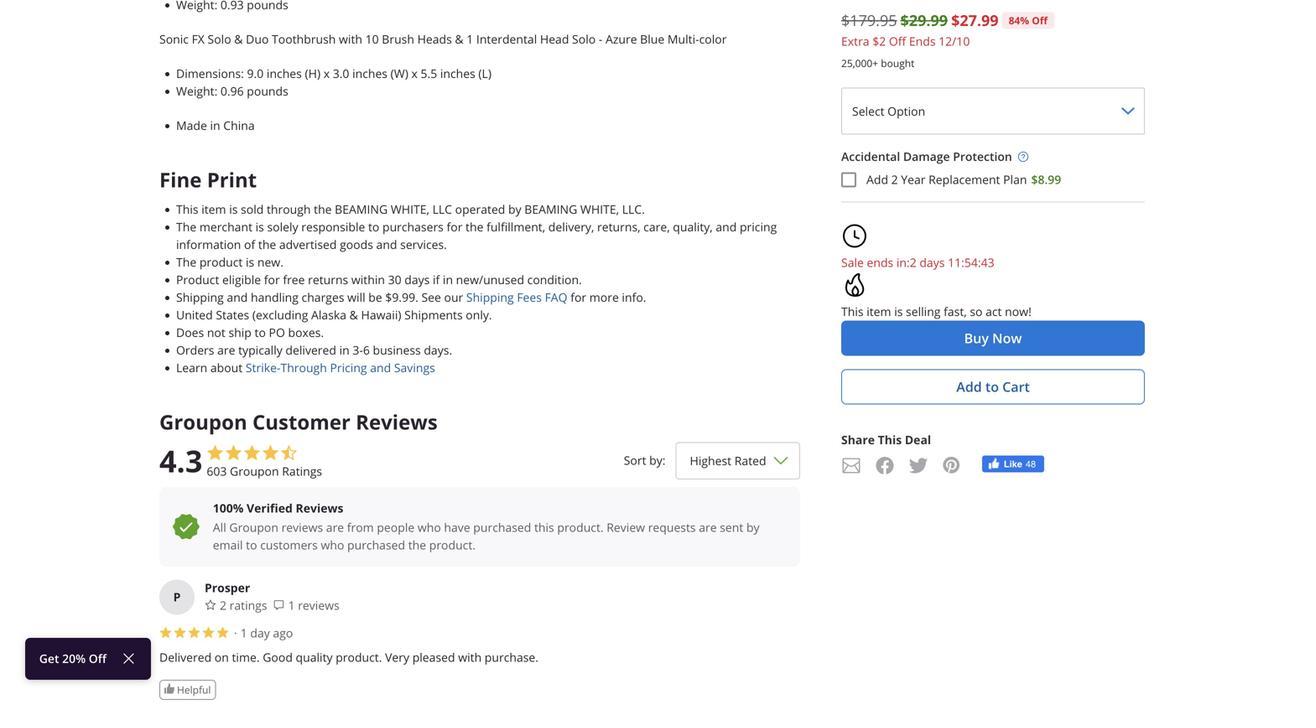 Task type: vqa. For each thing, say whether or not it's contained in the screenshot.
rightmost with
yes



Task type: locate. For each thing, give the bounding box(es) containing it.
0 horizontal spatial with
[[339, 32, 362, 47]]

off right 84%
[[1032, 13, 1048, 28]]

& right heads
[[455, 32, 464, 47]]

2 vertical spatial for
[[571, 290, 587, 305]]

0 vertical spatial by
[[508, 202, 522, 217]]

inches right "3.0"
[[352, 66, 388, 81]]

new.
[[257, 255, 284, 270]]

(h)
[[305, 66, 321, 81]]

$29.99
[[901, 10, 948, 31]]

see
[[422, 290, 441, 305]]

0 horizontal spatial for
[[264, 272, 280, 288]]

the
[[314, 202, 332, 217], [466, 219, 484, 235], [258, 237, 276, 252], [408, 538, 426, 553]]

with right pleased at the bottom of the page
[[458, 650, 482, 666]]

days
[[920, 255, 945, 271], [405, 272, 430, 288]]

1 reviews image
[[273, 599, 285, 611]]

1 for 1 reviews
[[288, 598, 295, 614]]

shipping down new/unused
[[466, 290, 514, 305]]

brush
[[382, 32, 414, 47]]

1 horizontal spatial beaming
[[525, 202, 578, 217]]

product.
[[557, 520, 604, 536], [429, 538, 476, 553], [336, 650, 382, 666]]

plan
[[1004, 172, 1027, 188]]

0 vertical spatial item
[[202, 202, 226, 217]]

2 vertical spatial 1
[[241, 626, 247, 641]]

2 vertical spatial 2
[[220, 598, 227, 614]]

share
[[842, 432, 875, 448]]

for down llc
[[447, 219, 463, 235]]

&
[[234, 32, 243, 47], [455, 32, 464, 47], [350, 307, 358, 323]]

1 vertical spatial purchased
[[347, 538, 405, 553]]

1 horizontal spatial in
[[339, 343, 350, 358]]

& left "duo"
[[234, 32, 243, 47]]

add down the accidental
[[867, 172, 889, 188]]

days left if
[[405, 272, 430, 288]]

the right of at top
[[258, 237, 276, 252]]

reviews up customers
[[282, 520, 323, 536]]

returns,
[[597, 219, 641, 235]]

off right 20%
[[89, 652, 107, 667]]

advertised
[[279, 237, 337, 252]]

sale ends in: 2 days 11:54:44
[[842, 255, 995, 271]]

beaming up the responsible
[[335, 202, 388, 217]]

orders
[[176, 343, 214, 358]]

1 vertical spatial 1
[[288, 598, 295, 614]]

1 for 1 day ago
[[241, 626, 247, 641]]

1 horizontal spatial solo
[[572, 32, 596, 47]]

& inside fine print this item is sold through the beaming white, llc operated by beaming white, llc. the merchant is solely responsible to purchasers for the fulfillment, delivery, returns, care, quality, and pricing information of the advertised goods and services. the product is new. product eligible for free returns within 30 days if in new/unused condition. shipping and handling charges will be $9.99. see our shipping fees faq for more info. united states (excluding alaska & hawaii) shipments only. does not ship to po boxes. orders are typically delivered in 3-6 business days. learn about strike-through pricing and savings
[[350, 307, 358, 323]]

12/10
[[939, 34, 970, 49]]

2 vertical spatial off
[[89, 652, 107, 667]]

reviews down savings
[[356, 409, 438, 436]]

reviews inside 100% verified reviews all groupon reviews are from people who have purchased this product. review requests are sent by email to customers who purchased the product.
[[296, 500, 344, 517]]

strike-through pricing and savings link
[[246, 360, 435, 376]]

product. right the "this"
[[557, 520, 604, 536]]

share with twitter. image
[[909, 456, 929, 476]]

0 horizontal spatial beaming
[[335, 202, 388, 217]]

0 vertical spatial days
[[920, 255, 945, 271]]

inches up pounds
[[267, 66, 302, 81]]

the up product
[[176, 255, 197, 270]]

charges
[[302, 290, 344, 305]]

item left selling on the top right of the page
[[867, 304, 892, 320]]

is down of at top
[[246, 255, 254, 270]]

eligible
[[222, 272, 261, 288]]

now
[[993, 329, 1022, 348]]

2 right 2 ratings icon
[[220, 598, 227, 614]]

1 left day
[[241, 626, 247, 641]]

2 horizontal spatial 2
[[910, 255, 917, 271]]

solo left -
[[572, 32, 596, 47]]

3.0
[[333, 66, 349, 81]]

1 horizontal spatial with
[[458, 650, 482, 666]]

(l)
[[479, 66, 492, 81]]

is left sold
[[229, 202, 238, 217]]

1 horizontal spatial inches
[[352, 66, 388, 81]]

25,000+
[[842, 57, 879, 70]]

1 horizontal spatial add
[[957, 378, 982, 396]]

groupon inside 100% verified reviews all groupon reviews are from people who have purchased this product. review requests are sent by email to customers who purchased the product.
[[229, 520, 279, 536]]

1 vertical spatial with
[[458, 650, 482, 666]]

0 horizontal spatial off
[[89, 652, 107, 667]]

0 vertical spatial who
[[418, 520, 441, 536]]

to up goods
[[368, 219, 380, 235]]

$179.95 $29.99
[[842, 10, 948, 31]]

beaming
[[335, 202, 388, 217], [525, 202, 578, 217]]

0 vertical spatial with
[[339, 32, 362, 47]]

1 vertical spatial days
[[405, 272, 430, 288]]

buy now
[[965, 329, 1022, 348]]

reviews down "ratings"
[[296, 500, 344, 517]]

0 vertical spatial 1
[[467, 32, 473, 47]]

1 solo from the left
[[208, 32, 231, 47]]

1 vertical spatial this
[[842, 304, 864, 320]]

in right made
[[210, 118, 220, 133]]

quality,
[[673, 219, 713, 235]]

2 horizontal spatial inches
[[440, 66, 476, 81]]

through
[[267, 202, 311, 217]]

white, up purchasers
[[391, 202, 430, 217]]

2 horizontal spatial are
[[699, 520, 717, 536]]

duo
[[246, 32, 269, 47]]

to right email
[[246, 538, 257, 553]]

0 vertical spatial this
[[176, 202, 198, 217]]

3 inches from the left
[[440, 66, 476, 81]]

helpful button
[[159, 680, 216, 701]]

solo right fx
[[208, 32, 231, 47]]

the down 'people'
[[408, 538, 426, 553]]

product. down the have
[[429, 538, 476, 553]]

handling
[[251, 290, 299, 305]]

to left cart
[[986, 378, 999, 396]]

1 vertical spatial reviews
[[296, 500, 344, 517]]

who left the have
[[418, 520, 441, 536]]

0 horizontal spatial inches
[[267, 66, 302, 81]]

are left sent
[[699, 520, 717, 536]]

this down fine
[[176, 202, 198, 217]]

1 right heads
[[467, 32, 473, 47]]

are left from
[[326, 520, 344, 536]]

1 horizontal spatial x
[[412, 66, 418, 81]]

all
[[213, 520, 226, 536]]

get
[[39, 652, 59, 667]]

0 horizontal spatial x
[[324, 66, 330, 81]]

20%
[[62, 652, 86, 667]]

accidental damage protection
[[842, 149, 1013, 164]]

0 horizontal spatial this
[[176, 202, 198, 217]]

add for add to cart
[[957, 378, 982, 396]]

2
[[892, 172, 898, 188], [910, 255, 917, 271], [220, 598, 227, 614]]

2 horizontal spatial 1
[[467, 32, 473, 47]]

fast,
[[944, 304, 967, 320]]

savings
[[394, 360, 435, 376]]

1 horizontal spatial purchased
[[473, 520, 531, 536]]

by right sent
[[747, 520, 760, 536]]

purchasers
[[383, 219, 444, 235]]

this item is selling fast, so act now!
[[842, 304, 1032, 320]]

business
[[373, 343, 421, 358]]

2 horizontal spatial this
[[878, 432, 902, 448]]

protection
[[953, 149, 1013, 164]]

0 horizontal spatial shipping
[[176, 290, 224, 305]]

0 vertical spatial add
[[867, 172, 889, 188]]

1 vertical spatial who
[[321, 538, 344, 553]]

with left the 10
[[339, 32, 362, 47]]

0 horizontal spatial reviews
[[296, 500, 344, 517]]

in right if
[[443, 272, 453, 288]]

2 x from the left
[[412, 66, 418, 81]]

add inside button
[[957, 378, 982, 396]]

sale
[[842, 255, 864, 271]]

0 horizontal spatial solo
[[208, 32, 231, 47]]

1 horizontal spatial reviews
[[356, 409, 438, 436]]

2 horizontal spatial product.
[[557, 520, 604, 536]]

days inside fine print this item is sold through the beaming white, llc operated by beaming white, llc. the merchant is solely responsible to purchasers for the fulfillment, delivery, returns, care, quality, and pricing information of the advertised goods and services. the product is new. product eligible for free returns within 30 days if in new/unused condition. shipping and handling charges will be $9.99. see our shipping fees faq for more info. united states (excluding alaska & hawaii) shipments only. does not ship to po boxes. orders are typically delivered in 3-6 business days. learn about strike-through pricing and savings
[[405, 272, 430, 288]]

1 horizontal spatial off
[[889, 34, 906, 49]]

add to cart button
[[842, 370, 1145, 405]]

0 horizontal spatial item
[[202, 202, 226, 217]]

for down new.
[[264, 272, 280, 288]]

x left 5.5
[[412, 66, 418, 81]]

free
[[283, 272, 305, 288]]

groupon right 603
[[230, 464, 279, 480]]

requests
[[648, 520, 696, 536]]

1 vertical spatial the
[[176, 255, 197, 270]]

0 vertical spatial the
[[176, 219, 197, 235]]

0 horizontal spatial white,
[[391, 202, 430, 217]]

2 ratings image
[[205, 599, 216, 611]]

1 horizontal spatial product.
[[429, 538, 476, 553]]

1 horizontal spatial for
[[447, 219, 463, 235]]

1 vertical spatial add
[[957, 378, 982, 396]]

who right customers
[[321, 538, 344, 553]]

product. left the very
[[336, 650, 382, 666]]

and left pricing
[[716, 219, 737, 235]]

and down eligible
[[227, 290, 248, 305]]

the up information
[[176, 219, 197, 235]]

for right faq
[[571, 290, 587, 305]]

returns
[[308, 272, 348, 288]]

and
[[716, 219, 737, 235], [376, 237, 397, 252], [227, 290, 248, 305], [370, 360, 391, 376]]

1 vertical spatial 2
[[910, 255, 917, 271]]

1 vertical spatial by
[[747, 520, 760, 536]]

0 horizontal spatial days
[[405, 272, 430, 288]]

off right $2 at top right
[[889, 34, 906, 49]]

0 vertical spatial reviews
[[282, 520, 323, 536]]

item inside fine print this item is sold through the beaming white, llc operated by beaming white, llc. the merchant is solely responsible to purchasers for the fulfillment, delivery, returns, care, quality, and pricing information of the advertised goods and services. the product is new. product eligible for free returns within 30 days if in new/unused condition. shipping and handling charges will be $9.99. see our shipping fees faq for more info. united states (excluding alaska & hawaii) shipments only. does not ship to po boxes. orders are typically delivered in 3-6 business days. learn about strike-through pricing and savings
[[202, 202, 226, 217]]

accidental
[[842, 149, 901, 164]]

0 vertical spatial purchased
[[473, 520, 531, 536]]

are inside fine print this item is sold through the beaming white, llc operated by beaming white, llc. the merchant is solely responsible to purchasers for the fulfillment, delivery, returns, care, quality, and pricing information of the advertised goods and services. the product is new. product eligible for free returns within 30 days if in new/unused condition. shipping and handling charges will be $9.99. see our shipping fees faq for more info. united states (excluding alaska & hawaii) shipments only. does not ship to po boxes. orders are typically delivered in 3-6 business days. learn about strike-through pricing and savings
[[217, 343, 235, 358]]

0 horizontal spatial 1
[[241, 626, 247, 641]]

groupon down verified
[[229, 520, 279, 536]]

2 left year
[[892, 172, 898, 188]]

2 vertical spatial groupon
[[229, 520, 279, 536]]

1 right 1 reviews icon
[[288, 598, 295, 614]]

share this deal
[[842, 432, 932, 448]]

0 horizontal spatial 2
[[220, 598, 227, 614]]

dimensions:
[[176, 66, 244, 81]]

have
[[444, 520, 470, 536]]

beaming up delivery,
[[525, 202, 578, 217]]

white, up returns,
[[581, 202, 619, 217]]

groupon up 4.3
[[159, 409, 247, 436]]

0 vertical spatial 2
[[892, 172, 898, 188]]

inches left (l) on the left of page
[[440, 66, 476, 81]]

groupon customer reviews
[[159, 409, 438, 436]]

delivery,
[[549, 219, 594, 235]]

this inside fine print this item is sold through the beaming white, llc operated by beaming white, llc. the merchant is solely responsible to purchasers for the fulfillment, delivery, returns, care, quality, and pricing information of the advertised goods and services. the product is new. product eligible for free returns within 30 days if in new/unused condition. shipping and handling charges will be $9.99. see our shipping fees faq for more info. united states (excluding alaska & hawaii) shipments only. does not ship to po boxes. orders are typically delivered in 3-6 business days. learn about strike-through pricing and savings
[[176, 202, 198, 217]]

2 beaming from the left
[[525, 202, 578, 217]]

2 horizontal spatial for
[[571, 290, 587, 305]]

this down the sale
[[842, 304, 864, 320]]

in left "3-"
[[339, 343, 350, 358]]

1 horizontal spatial by
[[747, 520, 760, 536]]

& down will
[[350, 307, 358, 323]]

11:54:44
[[948, 255, 995, 271]]

sold
[[241, 202, 264, 217]]

days right 'in:'
[[920, 255, 945, 271]]

helpful
[[177, 684, 211, 697]]

by up fulfillment,
[[508, 202, 522, 217]]

white,
[[391, 202, 430, 217], [581, 202, 619, 217]]

reviews for customer
[[356, 409, 438, 436]]

x right '(h)'
[[324, 66, 330, 81]]

1 horizontal spatial white,
[[581, 202, 619, 217]]

2 vertical spatial this
[[878, 432, 902, 448]]

2 horizontal spatial off
[[1032, 13, 1048, 28]]

off for extra $2 off ends 12/10
[[889, 34, 906, 49]]

1 vertical spatial item
[[867, 304, 892, 320]]

purchased down from
[[347, 538, 405, 553]]

0 vertical spatial product.
[[557, 520, 604, 536]]

add left cart
[[957, 378, 982, 396]]

(w)
[[391, 66, 409, 81]]

customer
[[253, 409, 351, 436]]

2 vertical spatial in
[[339, 343, 350, 358]]

prosper
[[205, 580, 250, 596]]

sent
[[720, 520, 744, 536]]

is left selling on the top right of the page
[[895, 304, 903, 320]]

reviews
[[282, 520, 323, 536], [298, 598, 340, 614]]

0 horizontal spatial add
[[867, 172, 889, 188]]

this up share with facebook. icon
[[878, 432, 902, 448]]

groupon
[[159, 409, 247, 436], [230, 464, 279, 480], [229, 520, 279, 536]]

1 horizontal spatial item
[[867, 304, 892, 320]]

0 vertical spatial reviews
[[356, 409, 438, 436]]

1 horizontal spatial shipping
[[466, 290, 514, 305]]

1 vertical spatial off
[[889, 34, 906, 49]]

0 horizontal spatial by
[[508, 202, 522, 217]]

$2
[[873, 34, 886, 49]]

only.
[[466, 307, 492, 323]]

item up merchant
[[202, 202, 226, 217]]

0 horizontal spatial in
[[210, 118, 220, 133]]

this
[[534, 520, 554, 536]]

1 vertical spatial in
[[443, 272, 453, 288]]

1 vertical spatial for
[[264, 272, 280, 288]]

2 right ends
[[910, 255, 917, 271]]

1 horizontal spatial who
[[418, 520, 441, 536]]

1 horizontal spatial 1
[[288, 598, 295, 614]]

the up the responsible
[[314, 202, 332, 217]]

reviews right 1 reviews icon
[[298, 598, 340, 614]]

1 horizontal spatial &
[[350, 307, 358, 323]]

2 horizontal spatial &
[[455, 32, 464, 47]]

$9.99.
[[385, 290, 419, 305]]

(excluding
[[252, 307, 308, 323]]

0 vertical spatial for
[[447, 219, 463, 235]]

buy
[[965, 329, 989, 348]]

damage
[[904, 149, 950, 164]]

are up about
[[217, 343, 235, 358]]

for
[[447, 219, 463, 235], [264, 272, 280, 288], [571, 290, 587, 305]]

25,000+ bought
[[842, 57, 915, 70]]

shipments
[[405, 307, 463, 323]]

0 horizontal spatial are
[[217, 343, 235, 358]]

the inside 100% verified reviews all groupon reviews are from people who have purchased this product. review requests are sent by email to customers who purchased the product.
[[408, 538, 426, 553]]

heads
[[417, 32, 452, 47]]

item
[[202, 202, 226, 217], [867, 304, 892, 320]]

shipping down product
[[176, 290, 224, 305]]

purchased left the "this"
[[473, 520, 531, 536]]

typically
[[238, 343, 283, 358]]

0 horizontal spatial product.
[[336, 650, 382, 666]]



Task type: describe. For each thing, give the bounding box(es) containing it.
603 groupon ratings
[[207, 464, 322, 480]]

1 x from the left
[[324, 66, 330, 81]]

about
[[210, 360, 243, 376]]

$179.95
[[842, 10, 897, 30]]

0 vertical spatial off
[[1032, 13, 1048, 28]]

sonic
[[159, 32, 189, 47]]

0 horizontal spatial who
[[321, 538, 344, 553]]

2 white, from the left
[[581, 202, 619, 217]]

merchant
[[200, 219, 253, 235]]

1 horizontal spatial are
[[326, 520, 344, 536]]

0 vertical spatial groupon
[[159, 409, 247, 436]]

goods
[[340, 237, 373, 252]]

to left po
[[255, 325, 266, 341]]

1 beaming from the left
[[335, 202, 388, 217]]

bought
[[881, 57, 915, 70]]

our
[[444, 290, 463, 305]]

solely
[[267, 219, 298, 235]]

2 the from the top
[[176, 255, 197, 270]]

100% verified reviews all groupon reviews are from people who have purchased this product. review requests are sent by email to customers who purchased the product.
[[213, 500, 760, 553]]

color
[[699, 32, 727, 47]]

1 vertical spatial groupon
[[230, 464, 279, 480]]

add 2 year replacement plan $8.99
[[867, 172, 1062, 188]]

email
[[213, 538, 243, 553]]

united
[[176, 307, 213, 323]]

toothbrush
[[272, 32, 336, 47]]

will
[[347, 290, 366, 305]]

shipping fees faq link
[[466, 290, 568, 305]]

care,
[[644, 219, 670, 235]]

off for get 20% off
[[89, 652, 107, 667]]

1 white, from the left
[[391, 202, 430, 217]]

information
[[176, 237, 241, 252]]

by inside 100% verified reviews all groupon reviews are from people who have purchased this product. review requests are sent by email to customers who purchased the product.
[[747, 520, 760, 536]]

llc
[[433, 202, 452, 217]]

within
[[351, 272, 385, 288]]

fx
[[192, 32, 205, 47]]

strike-
[[246, 360, 281, 376]]

states
[[216, 307, 249, 323]]

pricing
[[740, 219, 777, 235]]

1 horizontal spatial 2
[[892, 172, 898, 188]]

$27.99
[[952, 10, 999, 31]]

does
[[176, 325, 204, 341]]

1 shipping from the left
[[176, 290, 224, 305]]

p
[[173, 589, 181, 606]]

extra $2 off ends 12/10
[[842, 34, 970, 49]]

new/unused
[[456, 272, 524, 288]]

responsible
[[301, 219, 365, 235]]

fulfillment,
[[487, 219, 546, 235]]

to inside 100% verified reviews all groupon reviews are from people who have purchased this product. review requests are sent by email to customers who purchased the product.
[[246, 538, 257, 553]]

1 reviews
[[288, 598, 340, 614]]

product
[[200, 255, 243, 270]]

1 day ago
[[241, 626, 293, 641]]

fine print this item is sold through the beaming white, llc operated by beaming white, llc. the merchant is solely responsible to purchasers for the fulfillment, delivery, returns, care, quality, and pricing information of the advertised goods and services. the product is new. product eligible for free returns within 30 days if in new/unused condition. shipping and handling charges will be $9.99. see our shipping fees faq for more info. united states (excluding alaska & hawaii) shipments only. does not ship to po boxes. orders are typically delivered in 3-6 business days. learn about strike-through pricing and savings
[[159, 166, 777, 376]]

2 horizontal spatial in
[[443, 272, 453, 288]]

add to cart
[[957, 378, 1030, 396]]

print
[[207, 166, 257, 194]]

ago
[[273, 626, 293, 641]]

if
[[433, 272, 440, 288]]

quality
[[296, 650, 333, 666]]

in:
[[897, 255, 910, 271]]

2 ratings
[[220, 598, 267, 614]]

share with facebook. image
[[875, 456, 895, 476]]

extra
[[842, 34, 870, 49]]

and right goods
[[376, 237, 397, 252]]

0 horizontal spatial purchased
[[347, 538, 405, 553]]

1 horizontal spatial days
[[920, 255, 945, 271]]

and down business
[[370, 360, 391, 376]]

by inside fine print this item is sold through the beaming white, llc operated by beaming white, llc. the merchant is solely responsible to purchasers for the fulfillment, delivery, returns, care, quality, and pricing information of the advertised goods and services. the product is new. product eligible for free returns within 30 days if in new/unused condition. shipping and handling charges will be $9.99. see our shipping fees faq for more info. united states (excluding alaska & hawaii) shipments only. does not ship to po boxes. orders are typically delivered in 3-6 business days. learn about strike-through pricing and savings
[[508, 202, 522, 217]]

good
[[263, 650, 293, 666]]

1 horizontal spatial this
[[842, 304, 864, 320]]

fine
[[159, 166, 202, 194]]

sort
[[624, 453, 647, 469]]

made in china
[[176, 118, 255, 133]]

head
[[540, 32, 569, 47]]

6
[[363, 343, 370, 358]]

1 vertical spatial product.
[[429, 538, 476, 553]]

0.96
[[221, 84, 244, 99]]

made
[[176, 118, 207, 133]]

azure
[[606, 32, 637, 47]]

30
[[388, 272, 402, 288]]

interdental
[[477, 32, 537, 47]]

operated
[[455, 202, 505, 217]]

0 vertical spatial in
[[210, 118, 220, 133]]

now!
[[1005, 304, 1032, 320]]

deal
[[905, 432, 932, 448]]

selling
[[906, 304, 941, 320]]

share with email. image
[[842, 456, 862, 476]]

2 vertical spatial product.
[[336, 650, 382, 666]]

0 horizontal spatial &
[[234, 32, 243, 47]]

pin it with pinterest. image
[[942, 456, 962, 476]]

day
[[250, 626, 270, 641]]

add for add 2 year replacement plan $8.99
[[867, 172, 889, 188]]

faq
[[545, 290, 568, 305]]

through
[[281, 360, 327, 376]]

so
[[970, 304, 983, 320]]

3-
[[353, 343, 363, 358]]

people
[[377, 520, 415, 536]]

act
[[986, 304, 1002, 320]]

to inside button
[[986, 378, 999, 396]]

reviews inside 100% verified reviews all groupon reviews are from people who have purchased this product. review requests are sent by email to customers who purchased the product.
[[282, 520, 323, 536]]

100%
[[213, 500, 244, 517]]

year
[[901, 172, 926, 188]]

2 inches from the left
[[352, 66, 388, 81]]

pleased
[[413, 650, 455, 666]]

the down the operated
[[466, 219, 484, 235]]

is down sold
[[256, 219, 264, 235]]

llc.
[[622, 202, 645, 217]]

more
[[590, 290, 619, 305]]

ends
[[867, 255, 894, 271]]

2 shipping from the left
[[466, 290, 514, 305]]

reviews for verified
[[296, 500, 344, 517]]

product
[[176, 272, 219, 288]]

get 20% off
[[39, 652, 107, 667]]

2 solo from the left
[[572, 32, 596, 47]]

purchase.
[[485, 650, 539, 666]]

1 inches from the left
[[267, 66, 302, 81]]

1 the from the top
[[176, 219, 197, 235]]

blue
[[640, 32, 665, 47]]

1 vertical spatial reviews
[[298, 598, 340, 614]]

po
[[269, 325, 285, 341]]



